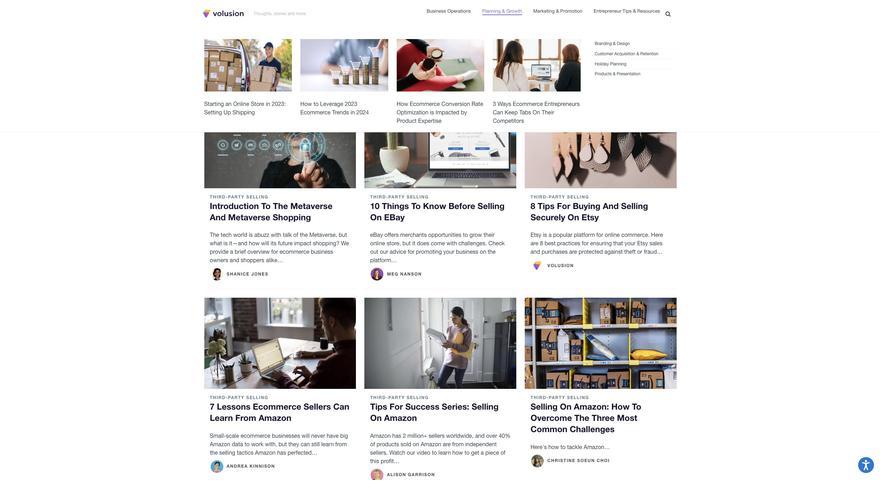 Task type: describe. For each thing, give the bounding box(es) containing it.
third- for third-party selling 7 lessons ecommerce sellers can learn from amazon
[[210, 395, 228, 400]]

selling up amazon:
[[568, 395, 590, 400]]

and inside the tech world is abuzz with talk of the metaverse, but what is it—and how will its future impact shopping? we provide a brief overview for ecommerce business owners and shoppers alike…
[[230, 257, 239, 263]]

overview
[[248, 249, 270, 255]]

shanice jones link
[[210, 267, 269, 281]]

here's how to tackle amazon…
[[531, 444, 611, 450]]

a inside the tech world is abuzz with talk of the metaverse, but what is it—and how will its future impact shopping? we provide a brief overview for ecommerce business owners and shoppers alike…
[[230, 249, 233, 255]]

will inside the tech world is abuzz with talk of the metaverse, but what is it—and how will its future impact shopping? we provide a brief overview for ecommerce business owners and shoppers alike…
[[261, 240, 269, 247]]

how to leverage 2023 ecommerce trends in 2024
[[301, 101, 369, 115]]

amazon:
[[574, 402, 610, 412]]

is down tech
[[224, 240, 228, 247]]

business operations link
[[427, 7, 471, 15]]

2
[[403, 433, 406, 439]]

commerce.
[[622, 232, 650, 238]]

how ecommerce conversion rate optimization is impacted by product expertise
[[397, 101, 484, 124]]

products inside amazon has 2 million+ sellers worldwide, and over 40% of products sold on amazon are from independent sellers. watch our video to learn how to get a piece of this profit…
[[377, 441, 399, 447]]

ecommerce inside how to leverage 2023 ecommerce trends in 2024
[[301, 109, 331, 115]]

leverage
[[320, 101, 344, 107]]

perfected…
[[288, 450, 318, 456]]

sellers.
[[371, 450, 388, 456]]

& for promotion
[[557, 8, 560, 14]]

introduction to the metaverse and metaverse shopping image
[[204, 97, 356, 188]]

and inside 'etsy is a popular platform for online commerce. here are 8 best practices for ensuring that your etsy sales and purchases are protected against theft or fraud…'
[[531, 249, 541, 255]]

party for third-party selling 10 things to know before selling on ebay
[[389, 194, 405, 200]]

how for how to leverage 2023 ecommerce trends in 2024
[[301, 101, 312, 107]]

best
[[545, 240, 556, 247]]

third- for third-party selling selling on amazon: how to overcome the three most common challenges
[[531, 395, 549, 400]]

video
[[417, 450, 431, 456]]

does
[[417, 240, 430, 247]]

& for growth
[[503, 8, 506, 14]]

on right these
[[268, 69, 277, 79]]

selling on amazon: how to overcome the three most common challenges image
[[525, 298, 678, 389]]

selling inside the listing products on amazon, ebay, etsy, and other third-party sites can attract extra sales. read our posts all about securely selling on these sites.
[[204, 79, 228, 89]]

of inside the tech world is abuzz with talk of the metaverse, but what is it—and how will its future impact shopping? we provide a brief overview for ecommerce business owners and shoppers alike…
[[294, 232, 299, 238]]

to right video on the bottom of the page
[[432, 450, 437, 456]]

it—and
[[229, 240, 248, 247]]

rate
[[472, 101, 484, 107]]

how to leverage 2023 ecommerce trends in 2024 link
[[301, 39, 389, 116]]

trends
[[332, 109, 349, 115]]

impact
[[294, 240, 312, 247]]

know
[[423, 201, 447, 211]]

a inside amazon has 2 million+ sellers worldwide, and over 40% of products sold on amazon are from independent sellers. watch our video to learn how to get a piece of this profit…
[[481, 450, 484, 456]]

2024
[[357, 109, 369, 115]]

third- for third-party selling tips for success series: selling on amazon
[[371, 395, 389, 400]]

choi
[[597, 458, 610, 463]]

for inside third-party selling 8 tips for buying and selling securely on etsy
[[558, 201, 571, 211]]

introduction
[[210, 201, 259, 211]]

starting an online store in 2023: setting up shipping image
[[204, 39, 292, 92]]

common
[[531, 424, 568, 434]]

selling inside third-party selling introduction to the metaverse and metaverse shopping
[[247, 194, 269, 200]]

customer acquisition & retention
[[595, 51, 659, 56]]

etsy inside third-party selling 8 tips for buying and selling securely on etsy
[[582, 212, 600, 222]]

andrea
[[227, 464, 248, 469]]

with inside the tech world is abuzz with talk of the metaverse, but what is it—and how will its future impact shopping? we provide a brief overview for ecommerce business owners and shoppers alike…
[[271, 232, 282, 238]]

business
[[427, 8, 446, 14]]

third- for third-party selling introduction to the metaverse and metaverse shopping
[[210, 194, 228, 200]]

selling up success
[[407, 395, 429, 400]]

8 inside 'etsy is a popular platform for online commerce. here are 8 best practices for ensuring that your etsy sales and purchases are protected against theft or fraud…'
[[540, 240, 544, 247]]

selling up overcome
[[531, 402, 558, 412]]

to inside the third-party selling selling on amazon: how to overcome the three most common challenges
[[633, 402, 642, 412]]

planning & growth link
[[483, 7, 523, 15]]

for inside ebay offers merchants opportunities to grow their online store, but it does come with challenges. check out our advice for promoting your business on the platform…
[[408, 249, 415, 255]]

products & presentation
[[595, 72, 641, 76]]

nanson
[[401, 271, 422, 277]]

8 inside third-party selling 8 tips for buying and selling securely on etsy
[[531, 201, 536, 211]]

amazon inside third-party selling 7 lessons ecommerce sellers can learn from amazon
[[259, 413, 292, 423]]

attract
[[475, 69, 499, 79]]

branding
[[595, 41, 612, 46]]

meg
[[387, 271, 399, 277]]

listing products on amazon, ebay, etsy, and other third-party sites can attract extra sales. read our posts all about securely selling on these sites.
[[204, 69, 673, 89]]

tips for success series: selling on amazon image
[[365, 298, 517, 389]]

up
[[224, 109, 231, 115]]

soeun
[[578, 458, 596, 463]]

and inside the listing products on amazon, ebay, etsy, and other third-party sites can attract extra sales. read our posts all about securely selling on these sites.
[[359, 69, 373, 79]]

2023
[[345, 101, 358, 107]]

& for presentation
[[614, 72, 616, 76]]

product
[[397, 118, 417, 124]]

starting an online store in 2023: setting up shipping link
[[204, 39, 292, 116]]

or
[[638, 249, 643, 255]]

on left these
[[231, 79, 240, 89]]

small-
[[210, 433, 226, 439]]

selling up "commerce."
[[622, 201, 649, 211]]

2 horizontal spatial etsy
[[638, 240, 649, 247]]

party for third-party selling
[[253, 41, 295, 61]]

& left retention
[[637, 51, 640, 56]]

and left 'more.'
[[288, 11, 295, 16]]

scale
[[226, 433, 239, 439]]

never
[[312, 433, 325, 439]]

worldwide,
[[447, 433, 474, 439]]

for down platform
[[582, 240, 589, 247]]

party for third-party selling tips for success series: selling on amazon
[[389, 395, 405, 400]]

1 horizontal spatial planning
[[611, 61, 627, 66]]

can inside third-party selling 7 lessons ecommerce sellers can learn from amazon
[[334, 402, 350, 412]]

online
[[233, 101, 249, 107]]

2 horizontal spatial are
[[570, 249, 578, 255]]

data
[[232, 441, 243, 447]]

business inside ebay offers merchants opportunities to grow their online store, but it does come with challenges. check out our advice for promoting your business on the platform…
[[456, 249, 479, 255]]

practices
[[558, 240, 581, 247]]

platform…
[[371, 257, 397, 263]]

but inside small-scale ecommerce businesses will never have big amazon data to work with, but they can still learn from the selling tactics amazon has perfected…
[[279, 441, 287, 447]]

your inside 'etsy is a popular platform for online commerce. here are 8 best practices for ensuring that your etsy sales and purchases are protected against theft or fraud…'
[[625, 240, 636, 247]]

is right world
[[249, 232, 253, 238]]

on inside third-party selling 8 tips for buying and selling securely on etsy
[[568, 212, 580, 222]]

purchases
[[542, 249, 568, 255]]

2023:
[[272, 101, 286, 107]]

metaverse,
[[310, 232, 337, 238]]

customer
[[595, 51, 614, 56]]

presentation
[[617, 72, 641, 76]]

tactics
[[237, 450, 254, 456]]

about
[[618, 69, 640, 79]]

amazon down the sellers
[[421, 441, 442, 447]]

volusion
[[548, 263, 575, 268]]

sellers
[[304, 402, 331, 412]]

entrepreneur
[[594, 8, 622, 14]]

operations
[[448, 8, 471, 14]]

growth
[[507, 8, 523, 14]]

popular
[[554, 232, 573, 238]]

1 horizontal spatial of
[[371, 441, 375, 447]]

from inside small-scale ecommerce businesses will never have big amazon data to work with, but they can still learn from the selling tactics amazon has perfected…
[[336, 441, 347, 447]]

to left tackle
[[561, 444, 566, 450]]

profit…
[[381, 458, 400, 464]]

against
[[605, 249, 623, 255]]

from inside amazon has 2 million+ sellers worldwide, and over 40% of products sold on amazon are from independent sellers. watch our video to learn how to get a piece of this profit…
[[453, 441, 464, 447]]

and inside third-party selling 8 tips for buying and selling securely on etsy
[[603, 201, 619, 211]]

acquisition
[[615, 51, 636, 56]]

merchants
[[401, 232, 427, 238]]

learn inside small-scale ecommerce businesses will never have big amazon data to work with, but they can still learn from the selling tactics amazon has perfected…
[[322, 441, 334, 447]]

third-party selling tips for success series: selling on amazon
[[371, 395, 499, 423]]

our inside amazon has 2 million+ sellers worldwide, and over 40% of products sold on amazon are from independent sellers. watch our video to learn how to get a piece of this profit…
[[407, 450, 416, 456]]

in inside how to leverage 2023 ecommerce trends in 2024
[[351, 109, 355, 115]]

an
[[226, 101, 232, 107]]

but inside the tech world is abuzz with talk of the metaverse, but what is it—and how will its future impact shopping? we provide a brief overview for ecommerce business owners and shoppers alike…
[[339, 232, 347, 238]]

the tech world is abuzz with talk of the metaverse, but what is it—and how will its future impact shopping? we provide a brief overview for ecommerce business owners and shoppers alike…
[[210, 232, 349, 263]]

protected
[[579, 249, 604, 255]]

2 horizontal spatial how
[[549, 444, 560, 450]]

third- for third-party selling
[[204, 41, 253, 61]]

7 lessons ecommerce sellers can learn from amazon image
[[204, 298, 356, 389]]

third-
[[397, 69, 417, 79]]

on inside amazon has 2 million+ sellers worldwide, and over 40% of products sold on amazon are from independent sellers. watch our video to learn how to get a piece of this profit…
[[413, 441, 420, 447]]

planning & growth
[[483, 8, 523, 14]]

online inside 'etsy is a popular platform for online commerce. here are 8 best practices for ensuring that your etsy sales and purchases are protected against theft or fraud…'
[[605, 232, 620, 238]]

amazon down with,
[[255, 450, 276, 456]]

the inside small-scale ecommerce businesses will never have big amazon data to work with, but they can still learn from the selling tactics amazon has perfected…
[[210, 450, 218, 456]]

sold
[[401, 441, 412, 447]]

independent
[[466, 441, 497, 447]]

the inside third-party selling introduction to the metaverse and metaverse shopping
[[273, 201, 288, 211]]

alison
[[387, 472, 407, 478]]

to inside third-party selling 10 things to know before selling on ebay
[[412, 201, 421, 211]]

tips inside third-party selling 8 tips for buying and selling securely on etsy
[[538, 201, 555, 211]]

on inside the third-party selling selling on amazon: how to overcome the three most common challenges
[[560, 402, 572, 412]]

has inside small-scale ecommerce businesses will never have big amazon data to work with, but they can still learn from the selling tactics amazon has perfected…
[[277, 450, 286, 456]]

learn inside amazon has 2 million+ sellers worldwide, and over 40% of products sold on amazon are from independent sellers. watch our video to learn how to get a piece of this profit…
[[439, 450, 451, 456]]

holiday planning
[[595, 61, 627, 66]]

0 horizontal spatial planning
[[483, 8, 501, 14]]

our inside the listing products on amazon, ebay, etsy, and other third-party sites can attract extra sales. read our posts all about securely selling on these sites.
[[569, 69, 582, 79]]

third-party selling 8 tips for buying and selling securely on etsy
[[531, 194, 649, 222]]

the inside the third-party selling selling on amazon: how to overcome the three most common challenges
[[575, 413, 590, 423]]

products inside the listing products on amazon, ebay, etsy, and other third-party sites can attract extra sales. read our posts all about securely selling on these sites.
[[232, 69, 265, 79]]

can inside the listing products on amazon, ebay, etsy, and other third-party sites can attract extra sales. read our posts all about securely selling on these sites.
[[459, 69, 473, 79]]

0 vertical spatial metaverse
[[291, 201, 333, 211]]

selling up buying
[[568, 194, 590, 200]]

selling up know
[[407, 194, 429, 200]]

ecommerce inside small-scale ecommerce businesses will never have big amazon data to work with, but they can still learn from the selling tactics amazon has perfected…
[[241, 433, 271, 439]]

volusion link
[[531, 259, 575, 273]]

branding & design link
[[595, 41, 631, 46]]

for up ensuring
[[597, 232, 604, 238]]

tips inside 'third-party selling tips for success series: selling on amazon'
[[371, 402, 388, 412]]

entrepreneur tips & resources
[[594, 8, 661, 14]]



Task type: vqa. For each thing, say whether or not it's contained in the screenshot.
LOG
no



Task type: locate. For each thing, give the bounding box(es) containing it.
planning up 'products & presentation' link
[[611, 61, 627, 66]]

for
[[558, 201, 571, 211], [597, 232, 604, 238], [582, 240, 589, 247], [272, 249, 278, 255], [408, 249, 415, 255], [390, 402, 403, 412]]

0 horizontal spatial learn
[[322, 441, 334, 447]]

etsy up or at the right of page
[[638, 240, 649, 247]]

1 horizontal spatial how
[[397, 101, 409, 107]]

selling up lessons on the bottom left of the page
[[247, 395, 269, 400]]

2 horizontal spatial of
[[501, 450, 506, 456]]

from inside third-party selling 7 lessons ecommerce sellers can learn from amazon
[[236, 413, 256, 423]]

0 horizontal spatial our
[[380, 249, 389, 255]]

promoting
[[416, 249, 442, 255]]

how inside how to leverage 2023 ecommerce trends in 2024
[[301, 101, 312, 107]]

2 horizontal spatial how
[[612, 402, 630, 412]]

these
[[243, 79, 263, 89]]

2 vertical spatial tips
[[371, 402, 388, 412]]

1 business from the left
[[311, 249, 334, 255]]

0 vertical spatial etsy
[[582, 212, 600, 222]]

party inside 'third-party selling tips for success series: selling on amazon'
[[389, 395, 405, 400]]

on down 10
[[371, 212, 382, 222]]

amazon up sellers.
[[371, 433, 391, 439]]

to left know
[[412, 201, 421, 211]]

and up the
[[210, 212, 226, 222]]

success
[[406, 402, 440, 412]]

1 vertical spatial online
[[371, 240, 386, 247]]

1 vertical spatial your
[[444, 249, 455, 255]]

ebay inside ebay offers merchants opportunities to grow their online store, but it does come with challenges. check out our advice for promoting your business on the platform…
[[371, 232, 383, 238]]

abuzz
[[255, 232, 270, 238]]

& left design on the top
[[614, 41, 616, 46]]

opportunities
[[429, 232, 462, 238]]

for up the securely
[[558, 201, 571, 211]]

our down sold
[[407, 450, 416, 456]]

0 vertical spatial can
[[493, 109, 504, 115]]

for up "alike…"
[[272, 249, 278, 255]]

your inside ebay offers merchants opportunities to grow their online store, but it does come with challenges. check out our advice for promoting your business on the platform…
[[444, 249, 455, 255]]

meg nanson
[[387, 271, 422, 277]]

1 vertical spatial planning
[[611, 61, 627, 66]]

8 left best
[[540, 240, 544, 247]]

the up the 'shopping'
[[273, 201, 288, 211]]

2 horizontal spatial a
[[549, 232, 552, 238]]

on inside 'third-party selling tips for success series: selling on amazon'
[[371, 413, 382, 423]]

amazon up 2
[[384, 413, 417, 423]]

third- inside 'third-party selling tips for success series: selling on amazon'
[[371, 395, 389, 400]]

0 horizontal spatial tips
[[371, 402, 388, 412]]

2 vertical spatial are
[[443, 441, 451, 447]]

1 horizontal spatial can
[[493, 109, 504, 115]]

on up sellers.
[[371, 413, 382, 423]]

check
[[489, 240, 505, 247]]

amazon inside 'third-party selling tips for success series: selling on amazon'
[[384, 413, 417, 423]]

selling up starting
[[204, 79, 228, 89]]

1 vertical spatial with
[[447, 240, 457, 247]]

0 horizontal spatial but
[[279, 441, 287, 447]]

in
[[266, 101, 270, 107], [351, 109, 355, 115]]

to inside how to leverage 2023 ecommerce trends in 2024
[[314, 101, 319, 107]]

1 vertical spatial of
[[371, 441, 375, 447]]

3
[[493, 101, 497, 107]]

1 vertical spatial ecommerce
[[241, 433, 271, 439]]

is inside 'how ecommerce conversion rate optimization is impacted by product expertise'
[[430, 109, 434, 115]]

our right read
[[569, 69, 582, 79]]

to up tactics
[[245, 441, 250, 447]]

can inside small-scale ecommerce businesses will never have big amazon data to work with, but they can still learn from the selling tactics amazon has perfected…
[[301, 441, 310, 447]]

challenges.
[[459, 240, 487, 247]]

0 horizontal spatial metaverse
[[228, 212, 271, 222]]

how down worldwide,
[[453, 450, 464, 456]]

selling up their
[[478, 201, 505, 211]]

metaverse up the 'shopping'
[[291, 201, 333, 211]]

will left its
[[261, 240, 269, 247]]

2 vertical spatial a
[[481, 450, 484, 456]]

and inside amazon has 2 million+ sellers worldwide, and over 40% of products sold on amazon are from independent sellers. watch our video to learn how to get a piece of this profit…
[[476, 433, 485, 439]]

third- inside third-party selling introduction to the metaverse and metaverse shopping
[[210, 194, 228, 200]]

how inside the third-party selling selling on amazon: how to overcome the three most common challenges
[[612, 402, 630, 412]]

party inside third-party selling 10 things to know before selling on ebay
[[389, 194, 405, 200]]

1 vertical spatial selling
[[220, 450, 235, 456]]

businesses
[[272, 433, 300, 439]]

how ecommerce conversion rate optimization is impacted by product expertise image
[[397, 39, 485, 92]]

party for third-party selling 8 tips for buying and selling securely on etsy
[[549, 194, 566, 200]]

0 horizontal spatial with
[[271, 232, 282, 238]]

0 vertical spatial of
[[294, 232, 299, 238]]

& down holiday planning link
[[614, 72, 616, 76]]

but down businesses
[[279, 441, 287, 447]]

has down businesses
[[277, 450, 286, 456]]

0 vertical spatial 8
[[531, 201, 536, 211]]

1 vertical spatial can
[[334, 402, 350, 412]]

the inside the tech world is abuzz with talk of the metaverse, but what is it—and how will its future impact shopping? we provide a brief overview for ecommerce business owners and shoppers alike…
[[300, 232, 308, 238]]

8 tips for buying and selling securely on etsy image
[[525, 97, 678, 188]]

our inside ebay offers merchants opportunities to grow their online store, but it does come with challenges. check out our advice for promoting your business on the platform…
[[380, 249, 389, 255]]

the up impact
[[300, 232, 308, 238]]

2 horizontal spatial our
[[569, 69, 582, 79]]

ecommerce inside 'how ecommerce conversion rate optimization is impacted by product expertise'
[[410, 101, 440, 107]]

what
[[210, 240, 222, 247]]

shipping
[[233, 109, 255, 115]]

and up "independent"
[[476, 433, 485, 439]]

with up its
[[271, 232, 282, 238]]

0 horizontal spatial has
[[277, 450, 286, 456]]

0 horizontal spatial of
[[294, 232, 299, 238]]

sellers
[[429, 433, 445, 439]]

kinnison
[[250, 464, 275, 469]]

1 vertical spatial metaverse
[[228, 212, 271, 222]]

party for third-party selling introduction to the metaverse and metaverse shopping
[[228, 194, 245, 200]]

how right here's
[[549, 444, 560, 450]]

party for third-party selling selling on amazon: how to overcome the three most common challenges
[[549, 395, 566, 400]]

and right buying
[[603, 201, 619, 211]]

the down check
[[488, 249, 496, 255]]

here
[[652, 232, 664, 238]]

ecommerce up 'work' at the bottom left of the page
[[241, 433, 271, 439]]

here's
[[531, 444, 547, 450]]

how up overview
[[249, 240, 260, 247]]

0 horizontal spatial are
[[443, 441, 451, 447]]

metaverse down introduction
[[228, 212, 271, 222]]

tips
[[623, 8, 632, 14], [538, 201, 555, 211], [371, 402, 388, 412]]

1 horizontal spatial products
[[377, 441, 399, 447]]

1 horizontal spatial from
[[336, 441, 347, 447]]

securely
[[531, 212, 566, 222]]

1 horizontal spatial a
[[481, 450, 484, 456]]

& inside the planning & growth link
[[503, 8, 506, 14]]

1 horizontal spatial your
[[625, 240, 636, 247]]

your up theft
[[625, 240, 636, 247]]

1 horizontal spatial are
[[531, 240, 539, 247]]

shoppers
[[241, 257, 265, 263]]

1 horizontal spatial online
[[605, 232, 620, 238]]

for inside the tech world is abuzz with talk of the metaverse, but what is it—and how will its future impact shopping? we provide a brief overview for ecommerce business owners and shoppers alike…
[[272, 249, 278, 255]]

1 horizontal spatial in
[[351, 109, 355, 115]]

with inside ebay offers merchants opportunities to grow their online store, but it does come with challenges. check out our advice for promoting your business on the platform…
[[447, 240, 457, 247]]

have
[[327, 433, 339, 439]]

in inside starting an online store in 2023: setting up shipping
[[266, 101, 270, 107]]

1 vertical spatial a
[[230, 249, 233, 255]]

third- inside third-party selling 10 things to know before selling on ebay
[[371, 194, 389, 200]]

2 horizontal spatial tips
[[623, 8, 632, 14]]

meg nanson link
[[371, 267, 422, 281]]

2 vertical spatial but
[[279, 441, 287, 447]]

big
[[341, 433, 348, 439]]

tackle
[[568, 444, 583, 450]]

setting
[[204, 109, 222, 115]]

for left success
[[390, 402, 403, 412]]

work
[[251, 441, 264, 447]]

design
[[617, 41, 631, 46]]

resources
[[638, 8, 661, 14]]

stories
[[274, 11, 287, 16]]

0 horizontal spatial can
[[301, 441, 310, 447]]

a inside 'etsy is a popular platform for online commerce. here are 8 best practices for ensuring that your etsy sales and purchases are protected against theft or fraud…'
[[549, 232, 552, 238]]

how inside 'how ecommerce conversion rate optimization is impacted by product expertise'
[[397, 101, 409, 107]]

1 horizontal spatial business
[[456, 249, 479, 255]]

world
[[233, 232, 247, 238]]

0 vertical spatial products
[[232, 69, 265, 79]]

1 vertical spatial will
[[302, 433, 310, 439]]

tabs
[[520, 109, 532, 115]]

can inside 3 ways ecommerce entrepreneurs can keep tabs on their competitors
[[493, 109, 504, 115]]

of right talk
[[294, 232, 299, 238]]

how for how ecommerce conversion rate optimization is impacted by product expertise
[[397, 101, 409, 107]]

third- inside third-party selling 8 tips for buying and selling securely on etsy
[[531, 194, 549, 200]]

ecommerce down impact
[[280, 249, 310, 255]]

can
[[459, 69, 473, 79], [301, 441, 310, 447]]

to inside third-party selling introduction to the metaverse and metaverse shopping
[[261, 201, 271, 211]]

party inside the third-party selling selling on amazon: how to overcome the three most common challenges
[[549, 395, 566, 400]]

0 horizontal spatial online
[[371, 240, 386, 247]]

andrea kinnison link
[[210, 460, 275, 474]]

products left sites.
[[232, 69, 265, 79]]

business inside the tech world is abuzz with talk of the metaverse, but what is it—and how will its future impact shopping? we provide a brief overview for ecommerce business owners and shoppers alike…
[[311, 249, 334, 255]]

selling right the 'series:'
[[472, 402, 499, 412]]

0 horizontal spatial 8
[[531, 201, 536, 211]]

before
[[449, 201, 476, 211]]

it
[[413, 240, 416, 247]]

& right marketing
[[557, 8, 560, 14]]

on inside ebay offers merchants opportunities to grow their online store, but it does come with challenges. check out our advice for promoting your business on the platform…
[[480, 249, 487, 255]]

0 vertical spatial online
[[605, 232, 620, 238]]

ebay inside third-party selling 10 things to know before selling on ebay
[[384, 212, 405, 222]]

that
[[614, 240, 624, 247]]

selling inside third-party selling 7 lessons ecommerce sellers can learn from amazon
[[247, 395, 269, 400]]

amazon up businesses
[[259, 413, 292, 423]]

0 vertical spatial ecommerce
[[280, 249, 310, 255]]

0 vertical spatial your
[[625, 240, 636, 247]]

1 vertical spatial 8
[[540, 240, 544, 247]]

third- for third-party selling 10 things to know before selling on ebay
[[371, 194, 389, 200]]

1 horizontal spatial can
[[459, 69, 473, 79]]

of right piece
[[501, 450, 506, 456]]

amazon down small-
[[210, 441, 231, 447]]

to up most
[[633, 402, 642, 412]]

etsy down buying
[[582, 212, 600, 222]]

0 vertical spatial are
[[531, 240, 539, 247]]

this
[[371, 458, 380, 464]]

third- for third-party selling 8 tips for buying and selling securely on etsy
[[531, 194, 549, 200]]

how inside the tech world is abuzz with talk of the metaverse, but what is it—and how will its future impact shopping? we provide a brief overview for ecommerce business owners and shoppers alike…
[[249, 240, 260, 247]]

ecommerce inside third-party selling 7 lessons ecommerce sellers can learn from amazon
[[253, 402, 302, 412]]

party
[[417, 69, 437, 79]]

third-party selling introduction to the metaverse and metaverse shopping
[[210, 194, 333, 222]]

selling
[[300, 41, 354, 61], [247, 194, 269, 200], [407, 194, 429, 200], [568, 194, 590, 200], [478, 201, 505, 211], [622, 201, 649, 211], [247, 395, 269, 400], [407, 395, 429, 400], [568, 395, 590, 400], [472, 402, 499, 412], [531, 402, 558, 412]]

1 vertical spatial but
[[403, 240, 411, 247]]

piece
[[486, 450, 500, 456]]

products up sellers.
[[377, 441, 399, 447]]

1 horizontal spatial with
[[447, 240, 457, 247]]

from down big
[[336, 441, 347, 447]]

10 things to know before selling on ebay image
[[365, 97, 517, 188]]

& left growth
[[503, 8, 506, 14]]

to up the abuzz
[[261, 201, 271, 211]]

their
[[484, 232, 495, 238]]

1 horizontal spatial our
[[407, 450, 416, 456]]

2 vertical spatial of
[[501, 450, 506, 456]]

0 horizontal spatial a
[[230, 249, 233, 255]]

small-scale ecommerce businesses will never have big amazon data to work with, but they can still learn from the selling tactics amazon has perfected…
[[210, 433, 348, 456]]

buying
[[573, 201, 601, 211]]

0 vertical spatial will
[[261, 240, 269, 247]]

1 horizontal spatial will
[[302, 433, 310, 439]]

1 vertical spatial has
[[277, 450, 286, 456]]

our up platform…
[[380, 249, 389, 255]]

store
[[251, 101, 264, 107]]

ebay left offers
[[371, 232, 383, 238]]

future
[[278, 240, 293, 247]]

but inside ebay offers merchants opportunities to grow their online store, but it does come with challenges. check out our advice for promoting your business on the platform…
[[403, 240, 411, 247]]

to inside small-scale ecommerce businesses will never have big amazon data to work with, but they can still learn from the selling tactics amazon has perfected…
[[245, 441, 250, 447]]

0 vertical spatial with
[[271, 232, 282, 238]]

how up optimization
[[397, 101, 409, 107]]

1 vertical spatial ebay
[[371, 232, 383, 238]]

learn
[[322, 441, 334, 447], [439, 450, 451, 456]]

entrepreneur tips & resources link
[[594, 7, 661, 15]]

search image
[[666, 11, 671, 16]]

will inside small-scale ecommerce businesses will never have big amazon data to work with, but they can still learn from the selling tactics amazon has perfected…
[[302, 433, 310, 439]]

1 vertical spatial tips
[[538, 201, 555, 211]]

etsy is a popular platform for online commerce. here are 8 best practices for ensuring that your etsy sales and purchases are protected against theft or fraud…
[[531, 232, 664, 255]]

amazon…
[[584, 444, 611, 450]]

shanice
[[227, 271, 250, 277]]

to left get
[[465, 450, 470, 456]]

third- inside third-party selling 7 lessons ecommerce sellers can learn from amazon
[[210, 395, 228, 400]]

1 horizontal spatial ecommerce
[[280, 249, 310, 255]]

a left brief
[[230, 249, 233, 255]]

selling up ebay,
[[300, 41, 354, 61]]

sales
[[650, 240, 663, 247]]

third- inside the third-party selling selling on amazon: how to overcome the three most common challenges
[[531, 395, 549, 400]]

selling down "data"
[[220, 450, 235, 456]]

and left purchases
[[531, 249, 541, 255]]

shopping
[[273, 212, 311, 222]]

party inside third-party selling introduction to the metaverse and metaverse shopping
[[228, 194, 245, 200]]

0 vertical spatial learn
[[322, 441, 334, 447]]

on inside third-party selling 10 things to know before selling on ebay
[[371, 212, 382, 222]]

0 horizontal spatial from
[[236, 413, 256, 423]]

is inside 'etsy is a popular platform for online commerce. here are 8 best practices for ensuring that your etsy sales and purchases are protected against theft or fraud…'
[[544, 232, 548, 238]]

on up overcome
[[560, 402, 572, 412]]

how to leverage 2023 ecommerce trends in 2024 image
[[301, 39, 389, 92]]

of up sellers.
[[371, 441, 375, 447]]

1 horizontal spatial etsy
[[582, 212, 600, 222]]

1 vertical spatial etsy
[[531, 232, 542, 238]]

party inside third-party selling 8 tips for buying and selling securely on etsy
[[549, 194, 566, 200]]

ebay
[[384, 212, 405, 222], [371, 232, 383, 238]]

1 vertical spatial our
[[380, 249, 389, 255]]

how inside amazon has 2 million+ sellers worldwide, and over 40% of products sold on amazon are from independent sellers. watch our video to learn how to get a piece of this profit…
[[453, 450, 464, 456]]

online inside ebay offers merchants opportunities to grow their online store, but it does come with challenges. check out our advice for promoting your business on the platform…
[[371, 240, 386, 247]]

fraud…
[[645, 249, 663, 255]]

from down worldwide,
[[453, 441, 464, 447]]

etsy down the securely
[[531, 232, 542, 238]]

ebay down things
[[384, 212, 405, 222]]

& for design
[[614, 41, 616, 46]]

ways
[[498, 101, 512, 107]]

how left leverage
[[301, 101, 312, 107]]

2 business from the left
[[456, 249, 479, 255]]

1 horizontal spatial metaverse
[[291, 201, 333, 211]]

from
[[236, 413, 256, 423], [336, 441, 347, 447], [453, 441, 464, 447]]

products
[[232, 69, 265, 79], [377, 441, 399, 447]]

holiday
[[595, 61, 610, 66]]

8 up the securely
[[531, 201, 536, 211]]

and right the etsy,
[[359, 69, 373, 79]]

are left best
[[531, 240, 539, 247]]

for inside 'third-party selling tips for success series: selling on amazon'
[[390, 402, 403, 412]]

on down buying
[[568, 212, 580, 222]]

2 vertical spatial our
[[407, 450, 416, 456]]

3 ways ecommerce entrepreneurs can keep tabs on their competitors image
[[493, 39, 581, 92]]

etsy,
[[338, 69, 356, 79]]

learn down have
[[322, 441, 334, 447]]

party inside third-party selling 7 lessons ecommerce sellers can learn from amazon
[[228, 395, 245, 400]]

ecommerce inside 3 ways ecommerce entrepreneurs can keep tabs on their competitors
[[513, 101, 543, 107]]

can right sites
[[459, 69, 473, 79]]

with
[[271, 232, 282, 238], [447, 240, 457, 247]]

are down the sellers
[[443, 441, 451, 447]]

0 horizontal spatial can
[[334, 402, 350, 412]]

on down 'million+'
[[413, 441, 420, 447]]

1 vertical spatial can
[[301, 441, 310, 447]]

0 horizontal spatial how
[[301, 101, 312, 107]]

grow
[[470, 232, 483, 238]]

0 horizontal spatial business
[[311, 249, 334, 255]]

& inside entrepreneur tips & resources link
[[634, 8, 637, 14]]

1 horizontal spatial learn
[[439, 450, 451, 456]]

series:
[[442, 402, 470, 412]]

are inside amazon has 2 million+ sellers worldwide, and over 40% of products sold on amazon are from independent sellers. watch our video to learn how to get a piece of this profit…
[[443, 441, 451, 447]]

0 vertical spatial selling
[[204, 79, 228, 89]]

has inside amazon has 2 million+ sellers worldwide, and over 40% of products sold on amazon are from independent sellers. watch our video to learn how to get a piece of this profit…
[[393, 433, 402, 439]]

2 vertical spatial etsy
[[638, 240, 649, 247]]

watch
[[390, 450, 406, 456]]

your down come
[[444, 249, 455, 255]]

can down 3
[[493, 109, 504, 115]]

0 vertical spatial can
[[459, 69, 473, 79]]

0 vertical spatial our
[[569, 69, 582, 79]]

1 vertical spatial products
[[377, 441, 399, 447]]

0 horizontal spatial your
[[444, 249, 455, 255]]

0 vertical spatial ebay
[[384, 212, 405, 222]]

but up we
[[339, 232, 347, 238]]

1 horizontal spatial how
[[453, 450, 464, 456]]

online up 'out'
[[371, 240, 386, 247]]

0 horizontal spatial ebay
[[371, 232, 383, 238]]

ecommerce up tabs
[[513, 101, 543, 107]]

will left never
[[302, 433, 310, 439]]

has left 2
[[393, 433, 402, 439]]

the inside ebay offers merchants opportunities to grow their online store, but it does come with challenges. check out our advice for promoting your business on the platform…
[[488, 249, 496, 255]]

with down opportunities
[[447, 240, 457, 247]]

all
[[607, 69, 616, 79]]

party for third-party selling 7 lessons ecommerce sellers can learn from amazon
[[228, 395, 245, 400]]

2 horizontal spatial from
[[453, 441, 464, 447]]

ecommerce up businesses
[[253, 402, 302, 412]]

ecommerce inside the tech world is abuzz with talk of the metaverse, but what is it—and how will its future impact shopping? we provide a brief overview for ecommerce business owners and shoppers alike…
[[280, 249, 310, 255]]

third-party selling
[[204, 41, 354, 61]]

how up most
[[612, 402, 630, 412]]

1 horizontal spatial tips
[[538, 201, 555, 211]]

can right the sellers
[[334, 402, 350, 412]]

but left it
[[403, 240, 411, 247]]

1 horizontal spatial has
[[393, 433, 402, 439]]

for down it
[[408, 249, 415, 255]]

third-party selling 10 things to know before selling on ebay
[[371, 194, 505, 222]]

business down challenges.
[[456, 249, 479, 255]]

& inside marketing & promotion link
[[557, 8, 560, 14]]

out
[[371, 249, 379, 255]]

owners
[[210, 257, 228, 263]]

open accessibe: accessibility options, statement and help image
[[863, 460, 871, 470]]

0 horizontal spatial etsy
[[531, 232, 542, 238]]

1 vertical spatial learn
[[439, 450, 451, 456]]

ebay,
[[315, 69, 336, 79]]

1 horizontal spatial 8
[[540, 240, 544, 247]]

andrea kinnison
[[227, 464, 275, 469]]

3 ways ecommerce entrepreneurs can keep tabs on their competitors link
[[493, 39, 581, 125]]

to left leverage
[[314, 101, 319, 107]]

challenges
[[570, 424, 615, 434]]

and inside third-party selling introduction to the metaverse and metaverse shopping
[[210, 212, 226, 222]]

1 vertical spatial in
[[351, 109, 355, 115]]

keep
[[505, 109, 518, 115]]

& left "resources"
[[634, 8, 637, 14]]

are down the practices
[[570, 249, 578, 255]]

the down small-
[[210, 450, 218, 456]]

to inside ebay offers merchants opportunities to grow their online store, but it does come with challenges. check out our advice for promoting your business on the platform…
[[463, 232, 468, 238]]

the down amazon:
[[575, 413, 590, 423]]

promotion
[[561, 8, 583, 14]]

0 vertical spatial tips
[[623, 8, 632, 14]]

selling inside small-scale ecommerce businesses will never have big amazon data to work with, but they can still learn from the selling tactics amazon has perfected…
[[220, 450, 235, 456]]



